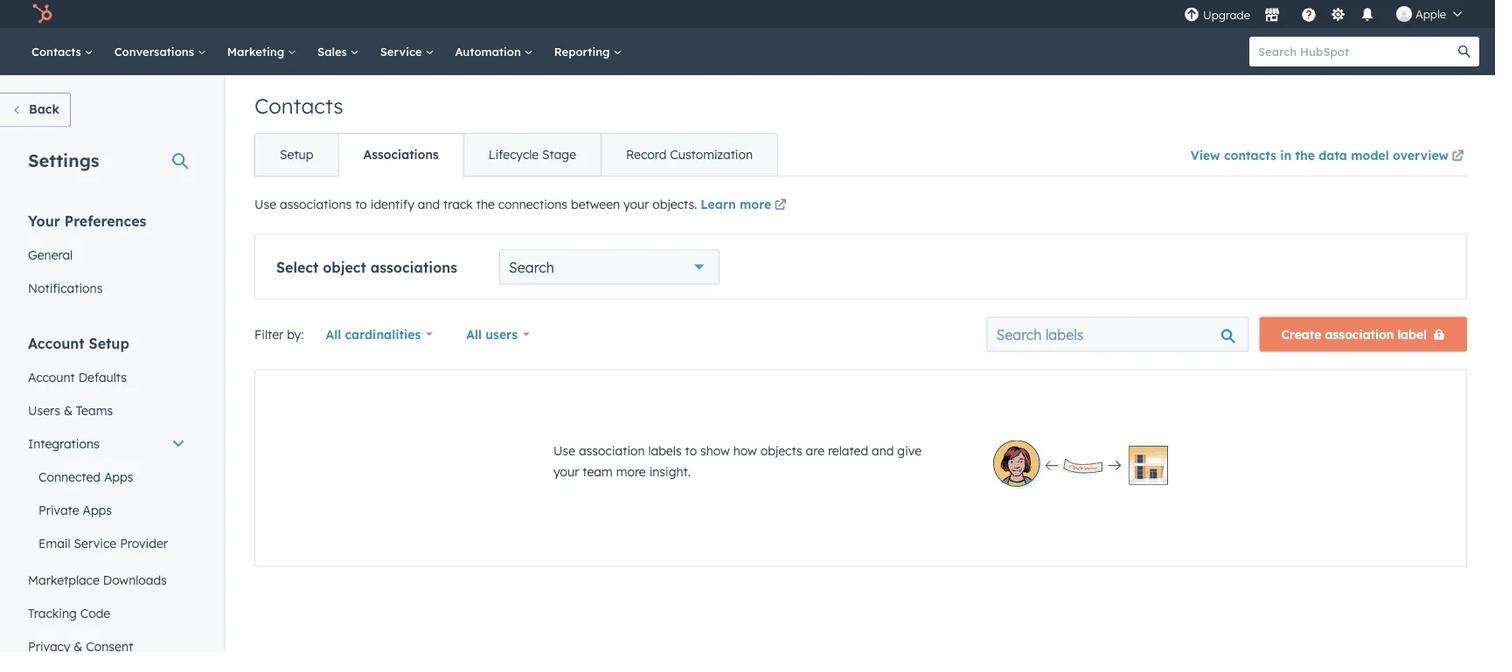 Task type: vqa. For each thing, say whether or not it's contained in the screenshot.
reports
no



Task type: locate. For each thing, give the bounding box(es) containing it.
all right by: on the bottom left of page
[[326, 327, 341, 342]]

apps inside private apps "link"
[[83, 502, 112, 518]]

apps for connected apps
[[104, 469, 133, 484]]

to left show
[[685, 443, 697, 458]]

contacts down hubspot link
[[31, 44, 85, 59]]

connections
[[498, 197, 567, 212]]

1 horizontal spatial and
[[872, 443, 894, 458]]

association up 'team'
[[579, 443, 645, 458]]

record customization
[[626, 147, 753, 162]]

notifications image
[[1359, 8, 1375, 24]]

search image
[[1458, 45, 1471, 58]]

1 horizontal spatial all
[[466, 327, 482, 342]]

1 vertical spatial and
[[872, 443, 894, 458]]

association
[[1325, 327, 1394, 342], [579, 443, 645, 458]]

view contacts in the data model overview
[[1191, 147, 1449, 163]]

all for all cardinalities
[[326, 327, 341, 342]]

0 horizontal spatial service
[[74, 535, 116, 551]]

service right sales link on the left top
[[380, 44, 425, 59]]

connected
[[38, 469, 101, 484]]

the right "track"
[[476, 197, 495, 212]]

1 horizontal spatial contacts
[[254, 93, 343, 119]]

upgrade image
[[1184, 7, 1200, 23]]

0 vertical spatial association
[[1325, 327, 1394, 342]]

1 vertical spatial your
[[553, 464, 579, 479]]

0 vertical spatial the
[[1295, 147, 1315, 163]]

0 vertical spatial contacts
[[31, 44, 85, 59]]

1 horizontal spatial service
[[380, 44, 425, 59]]

account setup
[[28, 334, 129, 352]]

account up account defaults at the bottom of the page
[[28, 334, 84, 352]]

give
[[897, 443, 921, 458]]

link opens in a new window image
[[1452, 150, 1464, 163], [774, 195, 787, 216], [774, 200, 787, 212]]

search button
[[499, 250, 720, 285]]

0 horizontal spatial associations
[[280, 197, 352, 212]]

apps down integrations button
[[104, 469, 133, 484]]

0 vertical spatial apps
[[104, 469, 133, 484]]

0 horizontal spatial more
[[616, 464, 646, 479]]

1 vertical spatial apps
[[83, 502, 112, 518]]

0 vertical spatial use
[[254, 197, 276, 212]]

customization
[[670, 147, 753, 162]]

help image
[[1301, 8, 1317, 24]]

lifecycle stage link
[[463, 134, 601, 176]]

all left users
[[466, 327, 482, 342]]

0 horizontal spatial setup
[[89, 334, 129, 352]]

integrations button
[[17, 427, 196, 460]]

marketing link
[[217, 28, 307, 75]]

create association label button
[[1259, 317, 1467, 352]]

identify
[[370, 197, 414, 212]]

0 vertical spatial associations
[[280, 197, 352, 212]]

1 horizontal spatial setup
[[280, 147, 313, 162]]

search
[[509, 258, 554, 276]]

downloads
[[103, 572, 167, 588]]

general
[[28, 247, 73, 262]]

association inside use association labels to show how objects are related and give your team more insight.
[[579, 443, 645, 458]]

back link
[[0, 93, 71, 127]]

filter
[[254, 327, 283, 342]]

account setup element
[[17, 334, 196, 652]]

associations
[[280, 197, 352, 212], [370, 258, 457, 276]]

apps up email service provider
[[83, 502, 112, 518]]

your left 'team'
[[553, 464, 579, 479]]

contacts
[[31, 44, 85, 59], [254, 93, 343, 119]]

team
[[583, 464, 613, 479]]

service down private apps "link"
[[74, 535, 116, 551]]

1 vertical spatial account
[[28, 369, 75, 385]]

more right 'team'
[[616, 464, 646, 479]]

account
[[28, 334, 84, 352], [28, 369, 75, 385]]

association inside create association label button
[[1325, 327, 1394, 342]]

apps
[[104, 469, 133, 484], [83, 502, 112, 518]]

association for create
[[1325, 327, 1394, 342]]

settings link
[[1327, 5, 1349, 23]]

0 vertical spatial and
[[418, 197, 440, 212]]

your
[[623, 197, 649, 212], [553, 464, 579, 479]]

setup
[[280, 147, 313, 162], [89, 334, 129, 352]]

1 horizontal spatial association
[[1325, 327, 1394, 342]]

associations down the setup link
[[280, 197, 352, 212]]

1 all from the left
[[326, 327, 341, 342]]

bob builder image
[[1396, 6, 1412, 22]]

teams
[[76, 403, 113, 418]]

record
[[626, 147, 667, 162]]

0 horizontal spatial use
[[254, 197, 276, 212]]

account up users
[[28, 369, 75, 385]]

stage
[[542, 147, 576, 162]]

1 account from the top
[[28, 334, 84, 352]]

how
[[733, 443, 757, 458]]

1 horizontal spatial use
[[553, 443, 575, 458]]

0 horizontal spatial contacts
[[31, 44, 85, 59]]

more right learn
[[740, 197, 771, 212]]

use
[[254, 197, 276, 212], [553, 443, 575, 458]]

1 vertical spatial service
[[74, 535, 116, 551]]

contacts up the setup link
[[254, 93, 343, 119]]

users
[[28, 403, 60, 418]]

association left label
[[1325, 327, 1394, 342]]

hubspot image
[[31, 3, 52, 24]]

more
[[740, 197, 771, 212], [616, 464, 646, 479]]

to inside use association labels to show how objects are related and give your team more insight.
[[685, 443, 697, 458]]

1 vertical spatial the
[[476, 197, 495, 212]]

0 horizontal spatial your
[[553, 464, 579, 479]]

and left give
[[872, 443, 894, 458]]

are
[[806, 443, 824, 458]]

and left "track"
[[418, 197, 440, 212]]

1 vertical spatial more
[[616, 464, 646, 479]]

2 account from the top
[[28, 369, 75, 385]]

associations down identify
[[370, 258, 457, 276]]

upgrade
[[1203, 8, 1250, 22]]

1 vertical spatial to
[[685, 443, 697, 458]]

0 vertical spatial your
[[623, 197, 649, 212]]

1 vertical spatial setup
[[89, 334, 129, 352]]

2 all from the left
[[466, 327, 482, 342]]

all users
[[466, 327, 518, 342]]

use for use associations to identify and track the connections between your objects.
[[254, 197, 276, 212]]

service
[[380, 44, 425, 59], [74, 535, 116, 551]]

0 horizontal spatial all
[[326, 327, 341, 342]]

0 vertical spatial account
[[28, 334, 84, 352]]

all inside popup button
[[326, 327, 341, 342]]

0 horizontal spatial to
[[355, 197, 367, 212]]

all inside popup button
[[466, 327, 482, 342]]

marketplace
[[28, 572, 100, 588]]

navigation
[[254, 133, 778, 177]]

1 horizontal spatial associations
[[370, 258, 457, 276]]

1 horizontal spatial the
[[1295, 147, 1315, 163]]

by:
[[287, 327, 304, 342]]

private
[[38, 502, 79, 518]]

all
[[326, 327, 341, 342], [466, 327, 482, 342]]

link opens in a new window image
[[1452, 146, 1464, 167]]

associations
[[363, 147, 439, 162]]

menu
[[1182, 0, 1474, 28]]

1 horizontal spatial more
[[740, 197, 771, 212]]

overview
[[1393, 147, 1449, 163]]

and inside use association labels to show how objects are related and give your team more insight.
[[872, 443, 894, 458]]

to left identify
[[355, 197, 367, 212]]

create association label
[[1281, 327, 1427, 342]]

use inside use association labels to show how objects are related and give your team more insight.
[[553, 443, 575, 458]]

navigation containing setup
[[254, 133, 778, 177]]

&
[[64, 403, 73, 418]]

related
[[828, 443, 868, 458]]

in
[[1280, 147, 1291, 163]]

0 horizontal spatial association
[[579, 443, 645, 458]]

account for account setup
[[28, 334, 84, 352]]

1 vertical spatial association
[[579, 443, 645, 458]]

track
[[443, 197, 473, 212]]

0 vertical spatial service
[[380, 44, 425, 59]]

1 horizontal spatial to
[[685, 443, 697, 458]]

1 vertical spatial use
[[553, 443, 575, 458]]

your left objects. on the top of the page
[[623, 197, 649, 212]]

apps inside connected apps link
[[104, 469, 133, 484]]

settings image
[[1330, 7, 1346, 23]]

1 vertical spatial associations
[[370, 258, 457, 276]]

the right in
[[1295, 147, 1315, 163]]



Task type: describe. For each thing, give the bounding box(es) containing it.
marketplaces button
[[1254, 0, 1290, 28]]

marketplaces image
[[1264, 8, 1280, 24]]

objects.
[[653, 197, 697, 212]]

reporting link
[[544, 28, 633, 75]]

apps for private apps
[[83, 502, 112, 518]]

0 vertical spatial to
[[355, 197, 367, 212]]

email service provider
[[38, 535, 168, 551]]

0 horizontal spatial the
[[476, 197, 495, 212]]

account defaults link
[[17, 361, 196, 394]]

0 vertical spatial setup
[[280, 147, 313, 162]]

conversations link
[[104, 28, 217, 75]]

1 horizontal spatial your
[[623, 197, 649, 212]]

select
[[276, 258, 318, 276]]

0 horizontal spatial and
[[418, 197, 440, 212]]

hubspot link
[[21, 3, 66, 24]]

code
[[80, 605, 110, 621]]

your inside use association labels to show how objects are related and give your team more insight.
[[553, 464, 579, 479]]

associations link
[[338, 134, 463, 176]]

contacts
[[1224, 147, 1276, 163]]

apple button
[[1386, 0, 1472, 28]]

users
[[485, 327, 518, 342]]

labels
[[648, 443, 682, 458]]

record customization link
[[601, 134, 777, 176]]

learn
[[701, 197, 736, 212]]

learn more
[[701, 197, 771, 212]]

settings
[[28, 149, 99, 171]]

objects
[[760, 443, 802, 458]]

Search HubSpot search field
[[1249, 37, 1464, 66]]

connected apps link
[[17, 460, 196, 494]]

1 vertical spatial contacts
[[254, 93, 343, 119]]

insight.
[[649, 464, 691, 479]]

model
[[1351, 147, 1389, 163]]

tracking
[[28, 605, 77, 621]]

lifecycle stage
[[489, 147, 576, 162]]

tracking code
[[28, 605, 110, 621]]

email
[[38, 535, 70, 551]]

marketplace downloads
[[28, 572, 167, 588]]

account defaults
[[28, 369, 127, 385]]

menu containing apple
[[1182, 0, 1474, 28]]

contacts link
[[21, 28, 104, 75]]

association for use
[[579, 443, 645, 458]]

all cardinalities
[[326, 327, 421, 342]]

provider
[[120, 535, 168, 551]]

your preferences element
[[17, 211, 196, 305]]

defaults
[[78, 369, 127, 385]]

0 vertical spatial more
[[740, 197, 771, 212]]

conversations
[[114, 44, 197, 59]]

notifications button
[[1352, 0, 1382, 28]]

use for use association labels to show how objects are related and give your team more insight.
[[553, 443, 575, 458]]

learn more link
[[701, 195, 790, 216]]

label
[[1397, 327, 1427, 342]]

private apps link
[[17, 494, 196, 527]]

notifications
[[28, 280, 103, 296]]

marketing
[[227, 44, 288, 59]]

object
[[323, 258, 366, 276]]

show
[[700, 443, 730, 458]]

all cardinalities button
[[314, 317, 444, 352]]

all for all users
[[466, 327, 482, 342]]

your
[[28, 212, 60, 229]]

notifications link
[[17, 271, 196, 305]]

setup link
[[255, 134, 338, 176]]

lifecycle
[[489, 147, 539, 162]]

create
[[1281, 327, 1321, 342]]

tracking code link
[[17, 597, 196, 630]]

help button
[[1294, 0, 1324, 28]]

sales
[[317, 44, 350, 59]]

cardinalities
[[345, 327, 421, 342]]

preferences
[[64, 212, 146, 229]]

integrations
[[28, 436, 99, 451]]

back
[[29, 101, 59, 117]]

service inside the account setup element
[[74, 535, 116, 551]]

filter by:
[[254, 327, 304, 342]]

apple
[[1415, 7, 1446, 21]]

general link
[[17, 238, 196, 271]]

account for account defaults
[[28, 369, 75, 385]]

connected apps
[[38, 469, 133, 484]]

automation link
[[444, 28, 544, 75]]

use association labels to show how objects are related and give your team more insight.
[[553, 443, 921, 479]]

link opens in a new window image inside learn more link
[[774, 200, 787, 212]]

marketplace downloads link
[[17, 563, 196, 597]]

service link
[[370, 28, 444, 75]]

private apps
[[38, 502, 112, 518]]

email service provider link
[[17, 527, 196, 560]]

your preferences
[[28, 212, 146, 229]]

all users button
[[455, 317, 541, 352]]

more inside use association labels to show how objects are related and give your team more insight.
[[616, 464, 646, 479]]

link opens in a new window image inside view contacts in the data model overview link
[[1452, 150, 1464, 163]]

Search labels search field
[[987, 317, 1249, 352]]

between
[[571, 197, 620, 212]]

search button
[[1450, 37, 1479, 66]]

use associations to identify and track the connections between your objects.
[[254, 197, 701, 212]]

reporting
[[554, 44, 613, 59]]

data
[[1319, 147, 1347, 163]]

automation
[[455, 44, 524, 59]]

select object associations
[[276, 258, 457, 276]]

sales link
[[307, 28, 370, 75]]

view
[[1191, 147, 1220, 163]]

view contacts in the data model overview link
[[1191, 136, 1467, 176]]



